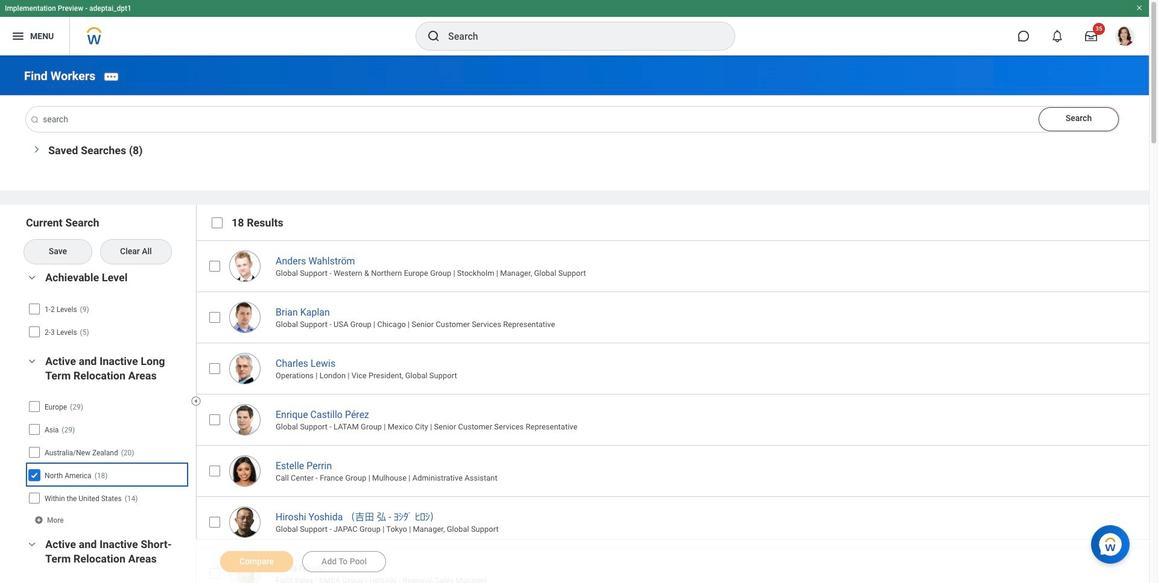 Task type: vqa. For each thing, say whether or not it's contained in the screenshot.
menu group icon on the right of page list
no



Task type: describe. For each thing, give the bounding box(es) containing it.
close environment banner image
[[1136, 4, 1143, 11]]

search image
[[30, 115, 40, 125]]

2 list item from the top
[[196, 292, 1158, 343]]

1 vertical spatial chevron down image
[[25, 541, 39, 550]]

check small image
[[27, 468, 42, 483]]

7 list item from the top
[[196, 548, 1158, 584]]

1 list item from the top
[[196, 240, 1158, 292]]

search image
[[426, 29, 441, 43]]

4 list item from the top
[[196, 394, 1158, 446]]

6 list item from the top
[[196, 497, 1158, 548]]

0 vertical spatial chevron down image
[[29, 142, 41, 157]]

find workers element
[[24, 69, 96, 83]]

1 group from the top
[[24, 270, 190, 345]]

1 vertical spatial tree
[[27, 397, 186, 509]]

0 vertical spatial tree
[[28, 299, 186, 343]]



Task type: locate. For each thing, give the bounding box(es) containing it.
list item
[[196, 240, 1158, 292], [196, 292, 1158, 343], [196, 343, 1158, 394], [196, 394, 1158, 446], [196, 446, 1158, 497], [196, 497, 1158, 548], [196, 548, 1158, 584]]

1 vertical spatial group
[[24, 354, 190, 528]]

filter search field
[[24, 216, 198, 584]]

chevron down image for 2nd group from the top of the filter search field on the left of the page
[[25, 358, 39, 366]]

chevron down image for 2nd group from the bottom
[[25, 274, 39, 282]]

0 vertical spatial chevron down image
[[25, 274, 39, 282]]

Find Workers text field
[[26, 107, 1120, 132]]

5 list item from the top
[[196, 446, 1158, 497]]

tree
[[28, 299, 186, 343], [27, 397, 186, 509]]

chevron down image
[[25, 274, 39, 282], [25, 358, 39, 366]]

banner
[[0, 0, 1149, 55]]

3 list item from the top
[[196, 343, 1158, 394]]

main content
[[0, 55, 1158, 584]]

profile logan mcneil image
[[1115, 27, 1135, 48]]

1 chevron down image from the top
[[25, 274, 39, 282]]

notifications large image
[[1051, 30, 1063, 42]]

0 vertical spatial group
[[24, 270, 190, 345]]

None search field
[[24, 107, 1120, 132]]

justify image
[[11, 29, 25, 43]]

chevron down image
[[29, 142, 41, 157], [25, 541, 39, 550]]

2 chevron down image from the top
[[25, 358, 39, 366]]

inbox large image
[[1085, 30, 1097, 42]]

2 group from the top
[[24, 354, 190, 528]]

group
[[24, 270, 190, 345], [24, 354, 190, 528]]

Search Workday  search field
[[448, 23, 710, 49]]

1 vertical spatial chevron down image
[[25, 358, 39, 366]]



